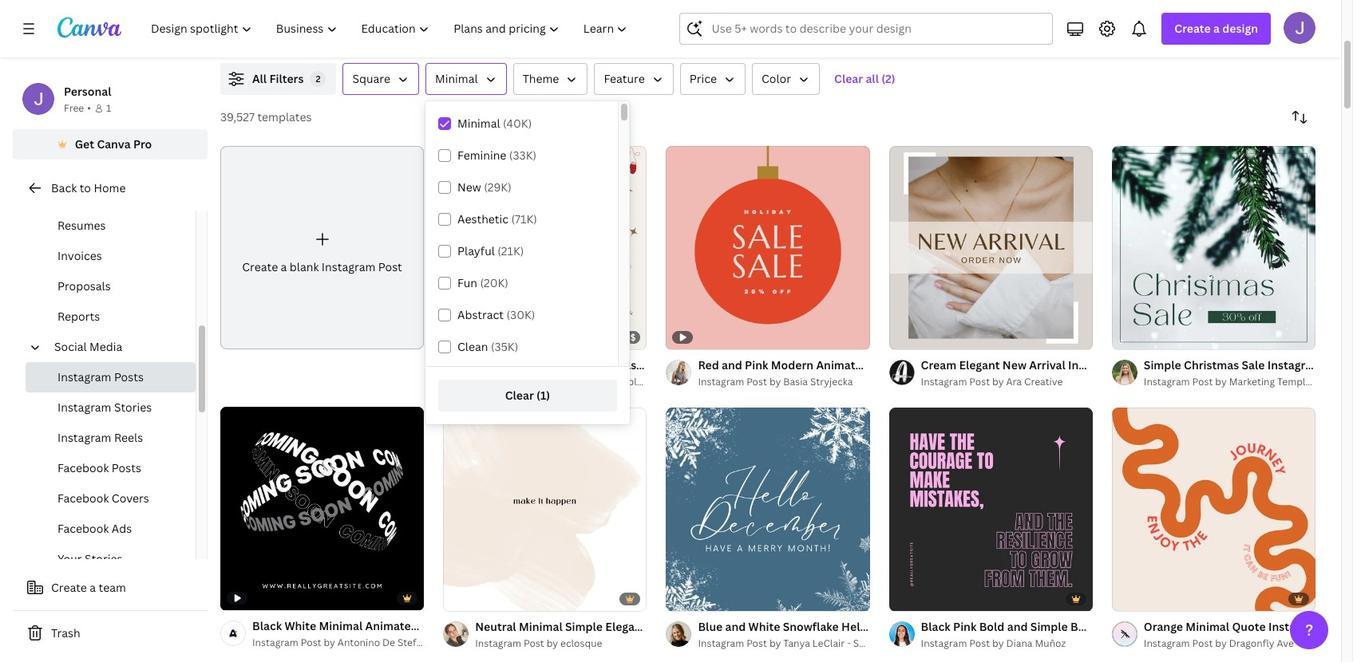 Task type: locate. For each thing, give the bounding box(es) containing it.
0 horizontal spatial white
[[285, 619, 316, 634]]

0 horizontal spatial aesthetic
[[458, 212, 509, 227]]

0 horizontal spatial quote
[[649, 620, 683, 635]]

0 horizontal spatial sale
[[639, 358, 662, 373]]

instagram post by marketing templates co. link
[[475, 375, 674, 391], [1144, 375, 1343, 391]]

0 vertical spatial stories
[[114, 400, 152, 415]]

instagram post by eclosque link
[[475, 637, 647, 653]]

39,527 templates
[[220, 109, 312, 125]]

business
[[1071, 620, 1119, 635]]

2
[[316, 73, 321, 85]]

2 templates from the left
[[1278, 376, 1326, 389]]

square button
[[343, 63, 419, 95]]

post
[[378, 259, 402, 274], [722, 358, 746, 373], [1000, 358, 1024, 373], [1126, 358, 1150, 373], [1325, 358, 1350, 373], [524, 376, 545, 389], [747, 376, 767, 389], [970, 376, 990, 389], [1193, 376, 1213, 389], [553, 619, 577, 634], [743, 620, 767, 635], [990, 620, 1014, 635], [1216, 620, 1240, 635], [1326, 620, 1350, 635], [301, 637, 322, 650], [524, 638, 545, 651], [747, 638, 767, 651], [970, 638, 990, 651], [1193, 638, 1213, 651]]

posts for instagram posts
[[114, 370, 144, 385]]

black
[[252, 619, 282, 634], [921, 620, 951, 635]]

pink up the 'instagram post by basia stryjecka' link
[[745, 358, 769, 373]]

reports link
[[26, 302, 196, 332]]

1 vertical spatial new
[[1003, 358, 1027, 373]]

red
[[698, 358, 719, 373]]

coming
[[421, 619, 462, 634]]

0 horizontal spatial new
[[458, 180, 481, 195]]

instagram post by antonino de stefano link
[[252, 636, 434, 652]]

create a blank instagram post
[[242, 259, 402, 274]]

minimal up instagram post by eclosque link
[[519, 620, 563, 635]]

2 vertical spatial a
[[90, 581, 96, 596]]

pink left bold at the bottom right of page
[[954, 620, 977, 635]]

0 vertical spatial animated
[[817, 358, 869, 373]]

1 horizontal spatial a
[[281, 259, 287, 274]]

aesthetic inside fun cute aesthetic christmas sale instagram post instagram post by marketing templates co.
[[527, 358, 579, 373]]

antonino
[[338, 637, 380, 650]]

co. inside fun cute aesthetic christmas sale instagram post instagram post by marketing templates co.
[[659, 376, 674, 389]]

2 instagram post by marketing templates co. link from the left
[[1144, 375, 1343, 391]]

social media link
[[48, 332, 186, 363]]

by inside cream elegant new arrival instagram post instagram post by ara creative
[[993, 376, 1004, 389]]

1 horizontal spatial animated
[[817, 358, 869, 373]]

your stories
[[58, 552, 123, 567]]

2 horizontal spatial a
[[1214, 21, 1220, 36]]

cream elegant new arrival instagram post image
[[889, 146, 1093, 350]]

elegant inside neutral minimal simple elegant quote instagram post instagram post by eclosque
[[606, 620, 646, 635]]

black for black white minimal animated coming soon instagram post
[[252, 619, 282, 634]]

0 vertical spatial fun
[[458, 276, 478, 291]]

price
[[690, 71, 717, 86]]

0 vertical spatial posts
[[114, 370, 144, 385]]

social
[[54, 339, 87, 355]]

co.
[[659, 376, 674, 389], [1328, 376, 1343, 389]]

0 horizontal spatial simple
[[565, 620, 603, 635]]

stories inside 'link'
[[114, 400, 152, 415]]

1 quote from the left
[[649, 620, 683, 635]]

1 vertical spatial pink
[[954, 620, 977, 635]]

1 horizontal spatial pink
[[954, 620, 977, 635]]

posts
[[114, 370, 144, 385], [112, 461, 141, 476]]

2 facebook from the top
[[58, 491, 109, 506]]

(21k)
[[498, 244, 524, 259]]

by inside the orange minimal quote instagram post instagram post by dragonfly ave
[[1216, 638, 1227, 651]]

2 vertical spatial create
[[51, 581, 87, 596]]

1 vertical spatial animated
[[365, 619, 418, 634]]

all
[[252, 71, 267, 86]]

aesthetic down new (29k)
[[458, 212, 509, 227]]

1 vertical spatial fun
[[475, 358, 496, 373]]

1 facebook from the top
[[58, 461, 109, 476]]

0 vertical spatial elegant
[[960, 358, 1000, 373]]

by inside red and pink modern animated holiday sale instagram post instagram post by basia stryjecka
[[770, 376, 781, 389]]

elegant up instagram post by eclosque link
[[606, 620, 646, 635]]

marketing down fun cute aesthetic christmas sale instagram post link
[[561, 376, 607, 389]]

templates
[[257, 109, 312, 125]]

(33k)
[[509, 148, 537, 163]]

new (29k)
[[458, 180, 512, 195]]

None search field
[[680, 13, 1054, 45]]

black up studio
[[921, 620, 951, 635]]

by inside black pink bold and simple business quote instagram post instagram post by diana muñoz
[[993, 638, 1004, 651]]

top level navigation element
[[141, 13, 642, 45]]

templates inside fun cute aesthetic christmas sale instagram post instagram post by marketing templates co.
[[609, 376, 657, 389]]

1 christmas from the left
[[581, 358, 637, 373]]

facebook covers
[[58, 491, 149, 506]]

and inside red and pink modern animated holiday sale instagram post instagram post by basia stryjecka
[[722, 358, 743, 373]]

new left (29k)
[[458, 180, 481, 195]]

blue
[[698, 620, 723, 635]]

instagram post by marketing templates co. link for sale
[[1144, 375, 1343, 391]]

1 horizontal spatial christmas
[[1185, 358, 1240, 373]]

1 horizontal spatial create
[[242, 259, 278, 274]]

•
[[87, 101, 91, 115]]

black pink bold and simple business quote instagram post image
[[889, 408, 1093, 612]]

facebook
[[58, 461, 109, 476], [58, 491, 109, 506], [58, 522, 109, 537]]

0 horizontal spatial elegant
[[606, 620, 646, 635]]

1 vertical spatial stories
[[85, 552, 123, 567]]

and right blue
[[726, 620, 746, 635]]

0 horizontal spatial marketing
[[561, 376, 607, 389]]

and up diana
[[1008, 620, 1028, 635]]

a inside button
[[90, 581, 96, 596]]

minimal (40k)
[[458, 116, 532, 131]]

create for create a blank instagram post
[[242, 259, 278, 274]]

(40k)
[[503, 116, 532, 131]]

1 vertical spatial clear
[[505, 388, 534, 403]]

leclair
[[813, 638, 845, 651]]

invoices
[[58, 248, 102, 264]]

a inside dropdown button
[[1214, 21, 1220, 36]]

create a design button
[[1162, 13, 1272, 45]]

facebook down the instagram reels
[[58, 461, 109, 476]]

2 co. from the left
[[1328, 376, 1343, 389]]

clear for clear (1)
[[505, 388, 534, 403]]

white
[[285, 619, 316, 634], [749, 620, 781, 635]]

minimal up instagram post by dragonfly ave link
[[1186, 620, 1230, 635]]

marketing
[[561, 376, 607, 389], [1230, 376, 1276, 389]]

1 vertical spatial create
[[242, 259, 278, 274]]

posts down social media link
[[114, 370, 144, 385]]

fun cute aesthetic christmas sale instagram post instagram post by marketing templates co.
[[475, 358, 746, 389]]

0 vertical spatial create
[[1175, 21, 1211, 36]]

0 horizontal spatial templates
[[609, 376, 657, 389]]

fun left '(20k)' at the left of the page
[[458, 276, 478, 291]]

clear left (1)
[[505, 388, 534, 403]]

invoices link
[[26, 241, 196, 272]]

fun inside fun cute aesthetic christmas sale instagram post instagram post by marketing templates co.
[[475, 358, 496, 373]]

1 horizontal spatial new
[[1003, 358, 1027, 373]]

2 horizontal spatial simple
[[1144, 358, 1182, 373]]

3 quote from the left
[[1233, 620, 1266, 635]]

a left team
[[90, 581, 96, 596]]

and inside black pink bold and simple business quote instagram post instagram post by diana muñoz
[[1008, 620, 1028, 635]]

animated up de
[[365, 619, 418, 634]]

trash
[[51, 626, 80, 641]]

create left blank
[[242, 259, 278, 274]]

1 horizontal spatial black
[[921, 620, 951, 635]]

1 horizontal spatial clear
[[835, 71, 863, 86]]

a for blank
[[281, 259, 287, 274]]

white up instagram post by antonino de stefano 'link'
[[285, 619, 316, 634]]

1 horizontal spatial templates
[[1278, 376, 1326, 389]]

your stories link
[[26, 545, 196, 575]]

square
[[353, 71, 391, 86]]

0 horizontal spatial a
[[90, 581, 96, 596]]

1 vertical spatial facebook
[[58, 491, 109, 506]]

1 horizontal spatial elegant
[[960, 358, 1000, 373]]

blue and white snowflake hello december instagram post image
[[666, 408, 870, 612]]

create left design
[[1175, 21, 1211, 36]]

animated inside black white minimal animated coming soon instagram post instagram post by antonino de stefano
[[365, 619, 418, 634]]

cute
[[498, 358, 524, 373]]

soon
[[465, 619, 493, 634]]

stories up reels
[[114, 400, 152, 415]]

1 vertical spatial elegant
[[606, 620, 646, 635]]

1 horizontal spatial simple
[[1031, 620, 1068, 635]]

fun down clean (35k)
[[475, 358, 496, 373]]

1 co. from the left
[[659, 376, 674, 389]]

neutral minimal simple elegant quote instagram post image
[[443, 408, 647, 612]]

creative
[[1025, 376, 1063, 389]]

back to home
[[51, 181, 126, 196]]

christmas
[[581, 358, 637, 373], [1185, 358, 1240, 373]]

elegant up 'instagram post by ara creative' link
[[960, 358, 1000, 373]]

quote
[[649, 620, 683, 635], [1122, 620, 1156, 635], [1233, 620, 1266, 635]]

orange minimal quote instagram post image
[[1112, 408, 1316, 612]]

and inside blue and white snowflake hello december instagram post instagram post by tanya leclair - so swell studio
[[726, 620, 746, 635]]

black inside black pink bold and simple business quote instagram post instagram post by diana muñoz
[[921, 620, 951, 635]]

animated up stryjecka
[[817, 358, 869, 373]]

minimal inside the orange minimal quote instagram post instagram post by dragonfly ave
[[1186, 620, 1230, 635]]

a left blank
[[281, 259, 287, 274]]

team
[[99, 581, 126, 596]]

create inside button
[[51, 581, 87, 596]]

clear
[[835, 71, 863, 86], [505, 388, 534, 403]]

3 sale from the left
[[1242, 358, 1265, 373]]

1 marketing from the left
[[561, 376, 607, 389]]

1 horizontal spatial marketing
[[1230, 376, 1276, 389]]

marketing down simple christmas sale instagram post link
[[1230, 376, 1276, 389]]

2 sale from the left
[[917, 358, 940, 373]]

(29k)
[[484, 180, 512, 195]]

create down your
[[51, 581, 87, 596]]

0 horizontal spatial instagram post by marketing templates co. link
[[475, 375, 674, 391]]

1 horizontal spatial white
[[749, 620, 781, 635]]

instagram post by dragonfly ave link
[[1144, 637, 1316, 653]]

1
[[106, 101, 111, 115]]

3 facebook from the top
[[58, 522, 109, 537]]

0 horizontal spatial pink
[[745, 358, 769, 373]]

a for team
[[90, 581, 96, 596]]

1 horizontal spatial instagram post by marketing templates co. link
[[1144, 375, 1343, 391]]

0 horizontal spatial christmas
[[581, 358, 637, 373]]

1 vertical spatial aesthetic
[[527, 358, 579, 373]]

bold
[[980, 620, 1005, 635]]

clear left all
[[835, 71, 863, 86]]

black up instagram post by antonino de stefano 'link'
[[252, 619, 282, 634]]

facebook for facebook posts
[[58, 461, 109, 476]]

by inside neutral minimal simple elegant quote instagram post instagram post by eclosque
[[547, 638, 558, 651]]

2 horizontal spatial sale
[[1242, 358, 1265, 373]]

create for create a design
[[1175, 21, 1211, 36]]

quote inside the orange minimal quote instagram post instagram post by dragonfly ave
[[1233, 620, 1266, 635]]

0 horizontal spatial clear
[[505, 388, 534, 403]]

facebook up facebook ads
[[58, 491, 109, 506]]

templates inside simple christmas sale instagram post instagram post by marketing templates co.
[[1278, 376, 1326, 389]]

2 christmas from the left
[[1185, 358, 1240, 373]]

create a team
[[51, 581, 126, 596]]

posts for facebook posts
[[112, 461, 141, 476]]

social media
[[54, 339, 122, 355]]

black for black pink bold and simple business quote instagram post
[[921, 620, 951, 635]]

red and pink modern animated holiday sale instagram post instagram post by basia stryjecka
[[698, 358, 1024, 389]]

2 marketing from the left
[[1230, 376, 1276, 389]]

minimal up feminine
[[458, 116, 500, 131]]

1 templates from the left
[[609, 376, 657, 389]]

fun cute aesthetic christmas sale instagram post link
[[475, 357, 746, 375]]

by inside black white minimal animated coming soon instagram post instagram post by antonino de stefano
[[324, 637, 335, 650]]

a left design
[[1214, 21, 1220, 36]]

abstract
[[458, 307, 504, 323]]

clear inside button
[[505, 388, 534, 403]]

0 horizontal spatial co.
[[659, 376, 674, 389]]

2 vertical spatial facebook
[[58, 522, 109, 537]]

0 vertical spatial pink
[[745, 358, 769, 373]]

animated
[[817, 358, 869, 373], [365, 619, 418, 634]]

pink
[[745, 358, 769, 373], [954, 620, 977, 635]]

1 vertical spatial posts
[[112, 461, 141, 476]]

2 horizontal spatial quote
[[1233, 620, 1266, 635]]

minimal inside neutral minimal simple elegant quote instagram post instagram post by eclosque
[[519, 620, 563, 635]]

1 vertical spatial a
[[281, 259, 287, 274]]

quote up the dragonfly
[[1233, 620, 1266, 635]]

2 horizontal spatial create
[[1175, 21, 1211, 36]]

0 vertical spatial clear
[[835, 71, 863, 86]]

minimal up minimal (40k)
[[435, 71, 478, 86]]

0 vertical spatial facebook
[[58, 461, 109, 476]]

1 sale from the left
[[639, 358, 662, 373]]

snowflake
[[783, 620, 839, 635]]

minimal up instagram post by antonino de stefano 'link'
[[319, 619, 363, 634]]

1 instagram post by marketing templates co. link from the left
[[475, 375, 674, 391]]

0 horizontal spatial black
[[252, 619, 282, 634]]

aesthetic up (1)
[[527, 358, 579, 373]]

instagram post by tanya leclair - so swell studio link
[[698, 637, 925, 653]]

clear inside button
[[835, 71, 863, 86]]

templates down simple christmas sale instagram post link
[[1278, 376, 1326, 389]]

basia
[[784, 376, 808, 389]]

1 horizontal spatial aesthetic
[[527, 358, 579, 373]]

instagram reels link
[[26, 423, 196, 454]]

new up ara
[[1003, 358, 1027, 373]]

personal
[[64, 84, 111, 99]]

0 vertical spatial a
[[1214, 21, 1220, 36]]

create inside dropdown button
[[1175, 21, 1211, 36]]

2 quote from the left
[[1122, 620, 1156, 635]]

by
[[547, 376, 558, 389], [770, 376, 781, 389], [993, 376, 1004, 389], [1216, 376, 1227, 389], [324, 637, 335, 650], [547, 638, 558, 651], [770, 638, 781, 651], [993, 638, 1004, 651], [1216, 638, 1227, 651]]

1 horizontal spatial quote
[[1122, 620, 1156, 635]]

post inside create a blank instagram post element
[[378, 259, 402, 274]]

stories up create a team button
[[85, 552, 123, 567]]

free •
[[64, 101, 91, 115]]

(35k)
[[491, 339, 518, 355]]

instagram posts
[[58, 370, 144, 385]]

free
[[64, 101, 84, 115]]

theme
[[523, 71, 559, 86]]

0 horizontal spatial animated
[[365, 619, 418, 634]]

minimal
[[435, 71, 478, 86], [458, 116, 500, 131], [319, 619, 363, 634], [519, 620, 563, 635], [1186, 620, 1230, 635]]

1 horizontal spatial sale
[[917, 358, 940, 373]]

0 horizontal spatial create
[[51, 581, 87, 596]]

new inside cream elegant new arrival instagram post instagram post by ara creative
[[1003, 358, 1027, 373]]

0 vertical spatial aesthetic
[[458, 212, 509, 227]]

by inside fun cute aesthetic christmas sale instagram post instagram post by marketing templates co.
[[547, 376, 558, 389]]

white left snowflake
[[749, 620, 781, 635]]

and right red
[[722, 358, 743, 373]]

templates down fun cute aesthetic christmas sale instagram post link
[[609, 376, 657, 389]]

fun for fun cute aesthetic christmas sale instagram post instagram post by marketing templates co.
[[475, 358, 496, 373]]

quote right business at the bottom right of the page
[[1122, 620, 1156, 635]]

quote left blue
[[649, 620, 683, 635]]

black inside black white minimal animated coming soon instagram post instagram post by antonino de stefano
[[252, 619, 282, 634]]

fun (20k)
[[458, 276, 509, 291]]

a
[[1214, 21, 1220, 36], [281, 259, 287, 274], [90, 581, 96, 596]]

facebook up your stories
[[58, 522, 109, 537]]

create a blank instagram post element
[[220, 146, 424, 350]]

back
[[51, 181, 77, 196]]

1 horizontal spatial co.
[[1328, 376, 1343, 389]]

posts down reels
[[112, 461, 141, 476]]



Task type: describe. For each thing, give the bounding box(es) containing it.
sale inside fun cute aesthetic christmas sale instagram post instagram post by marketing templates co.
[[639, 358, 662, 373]]

instagram stories
[[58, 400, 152, 415]]

simple inside simple christmas sale instagram post instagram post by marketing templates co.
[[1144, 358, 1182, 373]]

sale inside red and pink modern animated holiday sale instagram post instagram post by basia stryjecka
[[917, 358, 940, 373]]

resumes
[[58, 218, 106, 233]]

playful
[[458, 244, 495, 259]]

co. inside simple christmas sale instagram post instagram post by marketing templates co.
[[1328, 376, 1343, 389]]

Search search field
[[712, 14, 1043, 44]]

christmas inside simple christmas sale instagram post instagram post by marketing templates co.
[[1185, 358, 1240, 373]]

orange minimal quote instagram post link
[[1144, 619, 1350, 637]]

simple christmas sale instagram post image
[[1112, 146, 1316, 350]]

get
[[75, 137, 94, 152]]

instagram post by marketing templates co. link for aesthetic
[[475, 375, 674, 391]]

pink inside black pink bold and simple business quote instagram post instagram post by diana muñoz
[[954, 620, 977, 635]]

neutral
[[475, 620, 516, 635]]

white inside blue and white snowflake hello december instagram post instagram post by tanya leclair - so swell studio
[[749, 620, 781, 635]]

-
[[848, 638, 851, 651]]

facebook ads
[[58, 522, 132, 537]]

clean
[[458, 339, 488, 355]]

feature
[[604, 71, 645, 86]]

holiday
[[872, 358, 914, 373]]

black white minimal animated coming soon instagram post instagram post by antonino de stefano
[[252, 619, 577, 650]]

stefano
[[398, 637, 434, 650]]

facebook posts link
[[26, 454, 196, 484]]

canva
[[97, 137, 131, 152]]

instagram post by ara creative link
[[921, 375, 1093, 391]]

eclosque
[[561, 638, 603, 651]]

blue and white snowflake hello december instagram post instagram post by tanya leclair - so swell studio
[[698, 620, 1014, 651]]

clear all (2) button
[[827, 63, 904, 95]]

a for design
[[1214, 21, 1220, 36]]

sale inside simple christmas sale instagram post instagram post by marketing templates co.
[[1242, 358, 1265, 373]]

instagram post by basia stryjecka link
[[698, 375, 870, 391]]

simple inside neutral minimal simple elegant quote instagram post instagram post by eclosque
[[565, 620, 603, 635]]

arrival
[[1030, 358, 1066, 373]]

instagram inside 'link'
[[58, 400, 111, 415]]

clean (35k)
[[458, 339, 518, 355]]

to
[[80, 181, 91, 196]]

facebook for facebook ads
[[58, 522, 109, 537]]

proposals
[[58, 279, 111, 294]]

playful (21k)
[[458, 244, 524, 259]]

aesthetic (71k)
[[458, 212, 537, 227]]

color
[[762, 71, 792, 86]]

and for red
[[722, 358, 743, 373]]

de
[[383, 637, 395, 650]]

Sort by button
[[1284, 101, 1316, 133]]

and for blue
[[726, 620, 746, 635]]

covers
[[112, 491, 149, 506]]

quote inside black pink bold and simple business quote instagram post instagram post by diana muñoz
[[1122, 620, 1156, 635]]

by inside blue and white snowflake hello december instagram post instagram post by tanya leclair - so swell studio
[[770, 638, 781, 651]]

stories for your stories
[[85, 552, 123, 567]]

simple inside black pink bold and simple business quote instagram post instagram post by diana muñoz
[[1031, 620, 1068, 635]]

(30k)
[[507, 307, 535, 323]]

christmas inside fun cute aesthetic christmas sale instagram post instagram post by marketing templates co.
[[581, 358, 637, 373]]

jacob simon image
[[1284, 12, 1316, 44]]

white inside black white minimal animated coming soon instagram post instagram post by antonino de stefano
[[285, 619, 316, 634]]

elegant inside cream elegant new arrival instagram post instagram post by ara creative
[[960, 358, 1000, 373]]

stories for instagram stories
[[114, 400, 152, 415]]

filters
[[269, 71, 304, 86]]

(1)
[[537, 388, 550, 403]]

stryjecka
[[811, 376, 853, 389]]

by inside simple christmas sale instagram post instagram post by marketing templates co.
[[1216, 376, 1227, 389]]

studio
[[894, 638, 925, 651]]

black white minimal animated coming soon instagram post link
[[252, 618, 577, 636]]

minimal button
[[426, 63, 507, 95]]

dragonfly
[[1230, 638, 1275, 651]]

minimal inside black white minimal animated coming soon instagram post instagram post by antonino de stefano
[[319, 619, 363, 634]]

pink inside red and pink modern animated holiday sale instagram post instagram post by basia stryjecka
[[745, 358, 769, 373]]

0 vertical spatial new
[[458, 180, 481, 195]]

fun for fun (20k)
[[458, 276, 478, 291]]

feature button
[[595, 63, 674, 95]]

black pink bold and simple business quote instagram post link
[[921, 619, 1240, 637]]

orange minimal quote instagram post instagram post by dragonfly ave
[[1144, 620, 1350, 651]]

tanya
[[784, 638, 811, 651]]

feminine (33k)
[[458, 148, 537, 163]]

orange
[[1144, 620, 1184, 635]]

trash link
[[13, 618, 208, 650]]

neutral minimal simple elegant quote instagram post instagram post by eclosque
[[475, 620, 767, 651]]

$
[[631, 332, 636, 344]]

facebook posts
[[58, 461, 141, 476]]

color button
[[752, 63, 820, 95]]

back to home link
[[13, 173, 208, 204]]

black pink bold and simple business quote instagram post instagram post by diana muñoz
[[921, 620, 1240, 651]]

marketing inside fun cute aesthetic christmas sale instagram post instagram post by marketing templates co.
[[561, 376, 607, 389]]

media
[[90, 339, 122, 355]]

abstract (30k)
[[458, 307, 535, 323]]

clear (1) button
[[438, 380, 617, 412]]

create a blank instagram post link
[[220, 146, 424, 350]]

instagram post by diana muñoz link
[[921, 637, 1093, 653]]

ave
[[1277, 638, 1295, 651]]

get canva pro
[[75, 137, 152, 152]]

theme button
[[513, 63, 588, 95]]

create for create a team
[[51, 581, 87, 596]]

animated inside red and pink modern animated holiday sale instagram post instagram post by basia stryjecka
[[817, 358, 869, 373]]

create a team button
[[13, 573, 208, 605]]

clear for clear all (2)
[[835, 71, 863, 86]]

2 filter options selected element
[[310, 71, 326, 87]]

fun cute aesthetic christmas sale instagram post image
[[443, 146, 647, 350]]

facebook covers link
[[26, 484, 196, 514]]

simple christmas sale instagram post link
[[1144, 357, 1350, 375]]

diana
[[1007, 638, 1033, 651]]

cream elegant new arrival instagram post instagram post by ara creative
[[921, 358, 1150, 389]]

facebook for facebook covers
[[58, 491, 109, 506]]

modern
[[771, 358, 814, 373]]

minimal inside button
[[435, 71, 478, 86]]

ads
[[112, 522, 132, 537]]

your
[[58, 552, 82, 567]]

(2)
[[882, 71, 896, 86]]

quote inside neutral minimal simple elegant quote instagram post instagram post by eclosque
[[649, 620, 683, 635]]

instagram post templates image
[[975, 0, 1316, 44]]

marketing inside simple christmas sale instagram post instagram post by marketing templates co.
[[1230, 376, 1276, 389]]

cream
[[921, 358, 957, 373]]

proposals link
[[26, 272, 196, 302]]

resumes link
[[26, 211, 196, 241]]

so
[[854, 638, 865, 651]]

pro
[[133, 137, 152, 152]]



Task type: vqa. For each thing, say whether or not it's contained in the screenshot.


